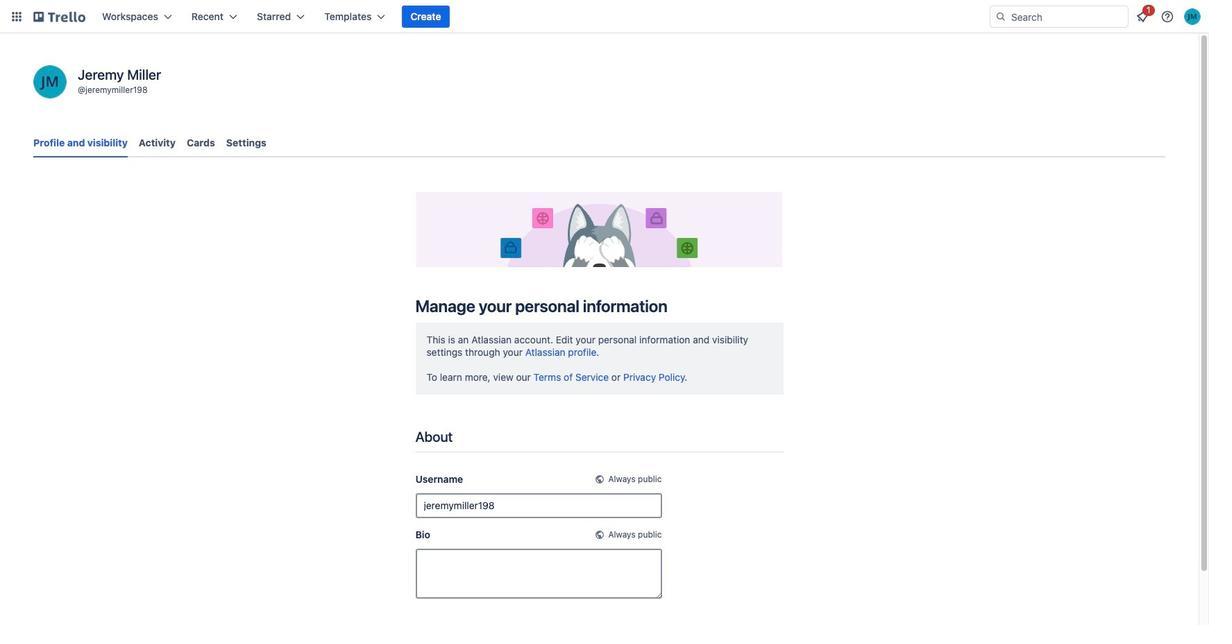 Task type: vqa. For each thing, say whether or not it's contained in the screenshot.
James in James Peterson'S Workspace Free
no



Task type: describe. For each thing, give the bounding box(es) containing it.
1 horizontal spatial jeremy miller (jeremymiller198) image
[[1184, 8, 1201, 25]]

back to home image
[[33, 6, 85, 28]]

open information menu image
[[1161, 10, 1175, 24]]



Task type: locate. For each thing, give the bounding box(es) containing it.
1 notification image
[[1134, 8, 1151, 25]]

search image
[[996, 11, 1007, 22]]

0 horizontal spatial jeremy miller (jeremymiller198) image
[[33, 65, 67, 99]]

None text field
[[415, 493, 662, 518], [415, 549, 662, 599], [415, 493, 662, 518], [415, 549, 662, 599]]

primary element
[[0, 0, 1209, 33]]

1 vertical spatial jeremy miller (jeremymiller198) image
[[33, 65, 67, 99]]

jeremy miller (jeremymiller198) image
[[1184, 8, 1201, 25], [33, 65, 67, 99]]

0 vertical spatial jeremy miller (jeremymiller198) image
[[1184, 8, 1201, 25]]

jeremy miller (jeremymiller198) image down back to home image
[[33, 65, 67, 99]]

Search field
[[1007, 7, 1128, 26]]

jeremy miller (jeremymiller198) image right open information menu icon
[[1184, 8, 1201, 25]]



